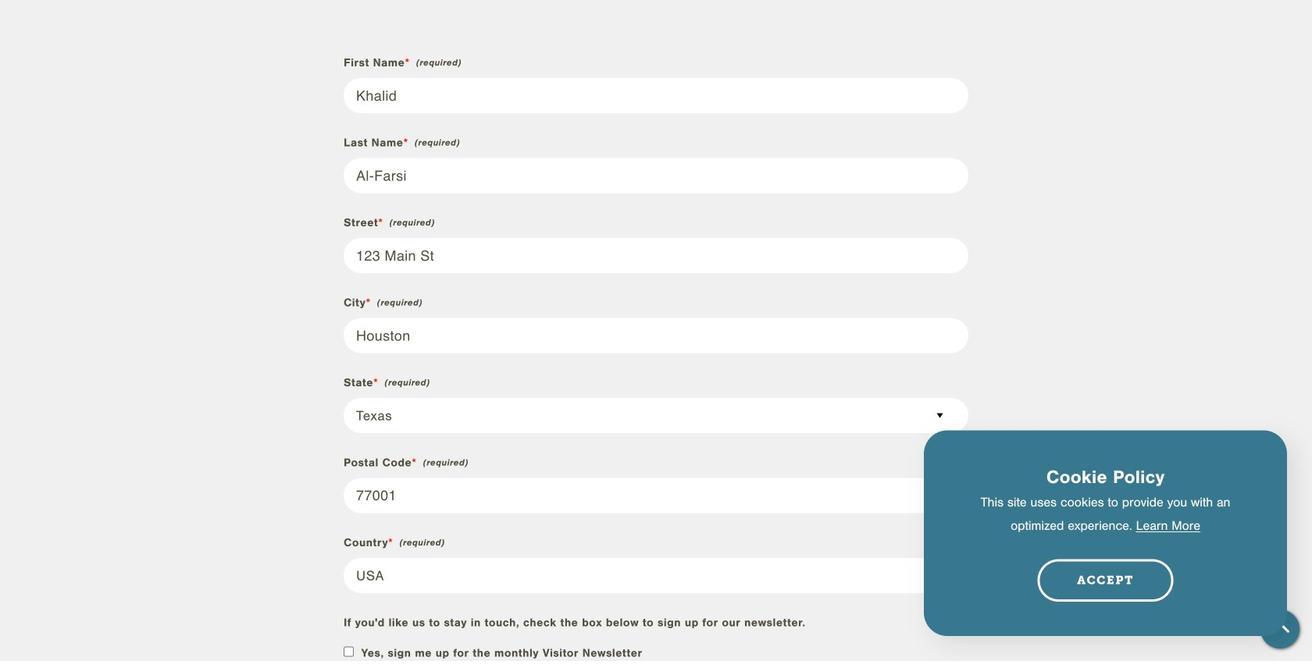 Task type: locate. For each thing, give the bounding box(es) containing it.
None checkbox
[[344, 647, 354, 657]]

Your First Name text field
[[344, 78, 968, 113]]

Your Zipcode text field
[[344, 478, 968, 513]]

document
[[0, 0, 1312, 662]]



Task type: describe. For each thing, give the bounding box(es) containing it.
Your Street Address text field
[[344, 238, 968, 273]]

Your City text field
[[344, 318, 968, 353]]

Your Last Name text field
[[344, 158, 968, 193]]



Task type: vqa. For each thing, say whether or not it's contained in the screenshot.
TEXT BOX
no



